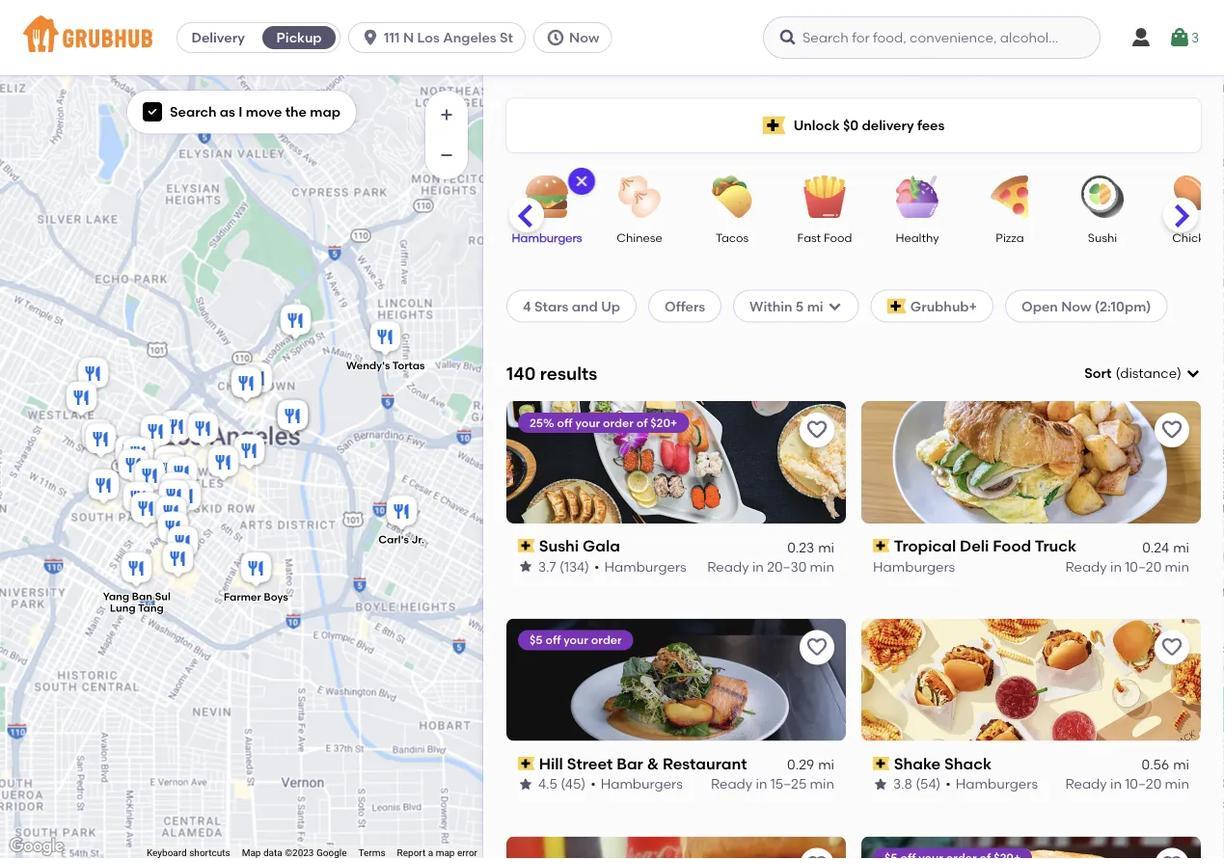 Task type: locate. For each thing, give the bounding box(es) containing it.
shayan express image
[[154, 509, 193, 551]]

• hamburgers down shack
[[946, 777, 1038, 793]]

1 horizontal spatial grubhub plus flag logo image
[[887, 299, 907, 314]]

in for hill street bar & restaurant
[[756, 777, 768, 793]]

min down 0.56 mi
[[1165, 777, 1190, 793]]

ready down truck on the right bottom
[[1066, 559, 1107, 575]]

0.23
[[788, 539, 815, 555]]

None field
[[1085, 364, 1201, 383]]

tropical
[[894, 537, 956, 556]]

of
[[637, 416, 648, 430]]

i
[[239, 104, 243, 120]]

subscription pass image left shake
[[873, 757, 890, 771]]

grubhub plus flag logo image for grubhub+
[[887, 299, 907, 314]]

svg image
[[1169, 26, 1192, 49], [361, 28, 380, 47], [147, 106, 158, 118], [574, 174, 590, 189], [828, 299, 843, 314], [1186, 366, 1201, 381]]

• right (54)
[[946, 777, 951, 793]]

ready in 10–20 min down 0.24
[[1066, 559, 1190, 575]]

tang
[[138, 602, 164, 615]]

111 n los angeles st button
[[348, 22, 534, 53]]

0.29 mi
[[787, 757, 835, 773]]

min for hill street bar & restaurant
[[810, 777, 835, 793]]

carl's
[[379, 534, 409, 547]]

• hamburgers down gala
[[594, 559, 687, 575]]

food right deli
[[993, 537, 1032, 556]]

10–20 down 0.24
[[1125, 559, 1162, 575]]

ready in 10–20 min down 0.56
[[1066, 777, 1190, 793]]

el charro restaurant image
[[62, 379, 101, 421]]

restaurant
[[663, 755, 747, 774]]

the
[[285, 104, 307, 120]]

mi for tropical deli food truck
[[1174, 539, 1190, 555]]

tropical deli food truck image
[[204, 443, 243, 486]]

0 horizontal spatial map
[[310, 104, 341, 120]]

grubhub plus flag logo image
[[763, 116, 786, 135], [887, 299, 907, 314]]

subscription pass image for hill street bar & restaurant
[[518, 757, 535, 771]]

the vegan joint image
[[164, 524, 202, 566]]

your right 25%
[[576, 416, 600, 430]]

svg image up unlock
[[779, 28, 798, 47]]

keyboard shortcuts
[[147, 848, 230, 859]]

minus icon image
[[437, 146, 456, 165]]

in
[[753, 559, 764, 575], [1111, 559, 1122, 575], [756, 777, 768, 793], [1111, 777, 1122, 793]]

cargo snack shack image
[[276, 302, 315, 344]]

pizza image
[[977, 176, 1044, 218]]

tropical deli food truck logo image
[[862, 401, 1201, 524]]

now
[[569, 29, 600, 46], [1062, 298, 1092, 314]]

order
[[603, 416, 634, 430], [591, 634, 622, 648]]

up
[[601, 298, 621, 314]]

min down 0.23 mi
[[810, 559, 835, 575]]

(45)
[[561, 777, 586, 793]]

sul
[[155, 591, 171, 604]]

truck
[[1035, 537, 1077, 556]]

subscription pass image left sushi gala
[[518, 540, 535, 553]]

3 button
[[1169, 20, 1200, 55]]

1 vertical spatial sushi
[[539, 537, 579, 556]]

vurger guyz image
[[131, 457, 169, 499]]

search as i move the map
[[170, 104, 341, 120]]

3.8
[[894, 777, 913, 793]]

sort ( distance )
[[1085, 365, 1182, 382]]

0 vertical spatial now
[[569, 29, 600, 46]]

1 horizontal spatial now
[[1062, 298, 1092, 314]]

grubhub plus flag logo image left unlock
[[763, 116, 786, 135]]

1 horizontal spatial map
[[436, 848, 455, 859]]

$20+
[[651, 416, 678, 430]]

sushi gala logo image
[[507, 401, 846, 524]]

10–20 down 0.56
[[1125, 777, 1162, 793]]

carl's jr.
[[379, 534, 425, 547]]

keyboard
[[147, 848, 187, 859]]

data
[[263, 848, 282, 859]]

3.8 (54)
[[894, 777, 941, 793]]

in for tropical deli food truck
[[1111, 559, 1122, 575]]

0 vertical spatial order
[[603, 416, 634, 430]]

burger district image
[[152, 494, 191, 536]]

• right (45)
[[591, 777, 596, 793]]

svg image left 3 button
[[1130, 26, 1153, 49]]

pickup
[[277, 29, 322, 46]]

star icon image left '3.8'
[[873, 777, 889, 793]]

0 horizontal spatial svg image
[[546, 28, 565, 47]]

min down 0.29 mi
[[810, 777, 835, 793]]

hamburgers down tropical
[[873, 559, 956, 575]]

sushi
[[1088, 231, 1118, 245], [539, 537, 579, 556]]

0 vertical spatial ready in 10–20 min
[[1066, 559, 1190, 575]]

0.29
[[787, 757, 815, 773]]

1 vertical spatial map
[[436, 848, 455, 859]]

subscription pass image for shake shack
[[873, 757, 890, 771]]

chinese image
[[606, 176, 674, 218]]

sushi down sushi image
[[1088, 231, 1118, 245]]

ready left 20–30 on the bottom right of page
[[708, 559, 749, 575]]

order right $5
[[591, 634, 622, 648]]

svg image
[[1130, 26, 1153, 49], [546, 28, 565, 47], [779, 28, 798, 47]]

1 vertical spatial your
[[564, 634, 589, 648]]

map region
[[0, 0, 646, 860]]

vegan hooligans image
[[166, 477, 205, 520]]

grubhub plus flag logo image left grubhub+
[[887, 299, 907, 314]]

(134)
[[560, 559, 590, 575]]

111 n los angeles st
[[384, 29, 513, 46]]

ready for tropical deli food truck
[[1066, 559, 1107, 575]]

0.24
[[1143, 539, 1170, 555]]

1 vertical spatial food
[[993, 537, 1032, 556]]

hamburgers down shack
[[956, 777, 1038, 793]]

map right a
[[436, 848, 455, 859]]

report a map error link
[[397, 848, 478, 859]]

t
[[1224, 701, 1225, 717]]

off right 25%
[[557, 416, 573, 430]]

0 horizontal spatial grubhub plus flag logo image
[[763, 116, 786, 135]]

delivery button
[[178, 22, 259, 53]]

report
[[397, 848, 426, 859]]

in for shake shack
[[1111, 777, 1122, 793]]

burgershop image
[[157, 469, 195, 512]]

1 horizontal spatial sushi
[[1088, 231, 1118, 245]]

4.5 (45)
[[538, 777, 586, 793]]

svg image inside 3 button
[[1169, 26, 1192, 49]]

proceed
[[1165, 701, 1221, 717]]

hamburgers image
[[513, 176, 581, 218]]

your
[[576, 416, 600, 430], [564, 634, 589, 648]]

0 vertical spatial grubhub plus flag logo image
[[763, 116, 786, 135]]

10–20
[[1125, 559, 1162, 575], [1125, 777, 1162, 793]]

star icon image for sushi gala
[[518, 559, 534, 575]]

0 vertical spatial food
[[824, 231, 852, 245]]

ready down restaurant
[[711, 777, 753, 793]]

2 ready in 10–20 min from the top
[[1066, 777, 1190, 793]]

wendy's tortas image
[[366, 318, 405, 360]]

hamburgers down the "hill street bar & restaurant" on the bottom
[[601, 777, 683, 793]]

ready in 15–25 min
[[711, 777, 835, 793]]

2 10–20 from the top
[[1125, 777, 1162, 793]]

shake shack logo image
[[862, 619, 1201, 742]]

now right open
[[1062, 298, 1092, 314]]

fees
[[918, 117, 945, 134]]

shake
[[894, 755, 941, 774]]

1 vertical spatial ready in 10–20 min
[[1066, 777, 1190, 793]]

• down gala
[[594, 559, 600, 575]]

save this restaurant image
[[806, 419, 829, 442], [1161, 419, 1184, 442], [806, 637, 829, 660], [1161, 637, 1184, 660], [806, 855, 829, 860]]

grubhub plus flag logo image for unlock $0 delivery fees
[[763, 116, 786, 135]]

0 vertical spatial sushi
[[1088, 231, 1118, 245]]

0 horizontal spatial now
[[569, 29, 600, 46]]

star icon image
[[518, 559, 534, 575], [518, 777, 534, 793], [873, 777, 889, 793]]

results
[[540, 363, 598, 384]]

• for street
[[591, 777, 596, 793]]

star icon image left "4.5"
[[518, 777, 534, 793]]

wild living foods image
[[155, 477, 193, 520]]

min for tropical deli food truck
[[1165, 559, 1190, 575]]

the kroft image
[[227, 364, 266, 407]]

1 ready in 10–20 min from the top
[[1066, 559, 1190, 575]]

fast food
[[798, 231, 852, 245]]

min for shake shack
[[1165, 777, 1190, 793]]

proceed t
[[1165, 701, 1225, 717]]

ready in 20–30 min
[[708, 559, 835, 575]]

1 vertical spatial order
[[591, 634, 622, 648]]

tacos
[[716, 231, 749, 245]]

fast food image
[[791, 176, 859, 218]]

0 horizontal spatial sushi
[[539, 537, 579, 556]]

mi right the 0.23
[[818, 539, 835, 555]]

star icon image left 3.7
[[518, 559, 534, 575]]

ready up the kroft logo
[[1066, 777, 1107, 793]]

subscription pass image
[[518, 540, 535, 553], [518, 757, 535, 771], [873, 757, 890, 771]]

map data ©2023 google
[[242, 848, 347, 859]]

burger den image
[[274, 397, 312, 440]]

mi right 5
[[807, 298, 824, 314]]

google image
[[5, 835, 69, 860]]

0 vertical spatial your
[[576, 416, 600, 430]]

1 vertical spatial now
[[1062, 298, 1092, 314]]

hill street bar & restaurant image
[[184, 410, 222, 452]]

the little jewel of new orleans image
[[238, 359, 276, 402]]

wendy's
[[346, 359, 390, 372]]

gus's drive-in image
[[74, 355, 112, 397]]

save this restaurant button
[[800, 413, 835, 448], [1155, 413, 1190, 448], [800, 631, 835, 666], [1155, 631, 1190, 666], [800, 849, 835, 860], [1155, 849, 1190, 860]]

chicken image
[[1162, 176, 1225, 218]]

report a map error
[[397, 848, 478, 859]]

n
[[403, 29, 414, 46]]

subscription pass image left hill
[[518, 757, 535, 771]]

google
[[316, 848, 347, 859]]

mi right 0.24
[[1174, 539, 1190, 555]]

yang ban sul lung tang
[[103, 591, 171, 615]]

hamburgers for shack
[[956, 777, 1038, 793]]

habibi bites image
[[78, 416, 116, 459]]

move
[[246, 104, 282, 120]]

sushi for sushi gala
[[539, 537, 579, 556]]

mi right 0.29
[[818, 757, 835, 773]]

ready in 10–20 min
[[1066, 559, 1190, 575], [1066, 777, 1190, 793]]

your right $5
[[564, 634, 589, 648]]

dollis - breakfast restaurant image
[[82, 420, 120, 463]]

now right st
[[569, 29, 600, 46]]

1 vertical spatial off
[[546, 634, 561, 648]]

• for gala
[[594, 559, 600, 575]]

svg image right st
[[546, 28, 565, 47]]

15–25
[[771, 777, 807, 793]]

• hamburgers
[[594, 559, 687, 575], [591, 777, 683, 793], [946, 777, 1038, 793]]

1 vertical spatial 10–20
[[1125, 777, 1162, 793]]

ale's restaurant image
[[159, 540, 197, 582]]

ready for shake shack
[[1066, 777, 1107, 793]]

0 vertical spatial 10–20
[[1125, 559, 1162, 575]]

• hamburgers down the "hill street bar & restaurant" on the bottom
[[591, 777, 683, 793]]

offers
[[665, 298, 705, 314]]

order left of
[[603, 416, 634, 430]]

2 horizontal spatial svg image
[[1130, 26, 1153, 49]]

angeles
[[443, 29, 497, 46]]

sort
[[1085, 365, 1112, 382]]

map right the
[[310, 104, 341, 120]]

0.56
[[1142, 757, 1170, 773]]

• hamburgers for street
[[591, 777, 683, 793]]

sushi up 3.7 (134)
[[539, 537, 579, 556]]

hamburgers for gala
[[605, 559, 687, 575]]

farmer
[[224, 591, 261, 604]]

mi right 0.56
[[1174, 757, 1190, 773]]

0.56 mi
[[1142, 757, 1190, 773]]

1 10–20 from the top
[[1125, 559, 1162, 575]]

1 vertical spatial grubhub plus flag logo image
[[887, 299, 907, 314]]

25% off your order of $20+
[[530, 416, 678, 430]]

min down 0.24 mi
[[1165, 559, 1190, 575]]

off right $5
[[546, 634, 561, 648]]

food right fast
[[824, 231, 852, 245]]

• for shack
[[946, 777, 951, 793]]

0 vertical spatial off
[[557, 416, 573, 430]]

hamburgers down gala
[[605, 559, 687, 575]]



Task type: describe. For each thing, give the bounding box(es) containing it.
140
[[507, 363, 536, 384]]

• hamburgers for shack
[[946, 777, 1038, 793]]

ready for sushi gala
[[708, 559, 749, 575]]

in for sushi gala
[[753, 559, 764, 575]]

order for gala
[[603, 416, 634, 430]]

the melt - 7th & figueroa, la image
[[111, 433, 150, 475]]

save this restaurant image
[[1161, 855, 1184, 860]]

star icon image for shake shack
[[873, 777, 889, 793]]

as
[[220, 104, 235, 120]]

mi for hill street bar & restaurant
[[818, 757, 835, 773]]

pickup button
[[259, 22, 340, 53]]

delivery
[[192, 29, 245, 46]]

4.5
[[538, 777, 558, 793]]

smashburger image
[[84, 467, 123, 509]]

3
[[1192, 29, 1200, 46]]

boys
[[264, 591, 288, 604]]

order for street
[[591, 634, 622, 648]]

hill
[[539, 755, 563, 774]]

grubhub+
[[911, 298, 978, 314]]

subscription pass image for sushi gala
[[518, 540, 535, 553]]

proceed t button
[[1106, 692, 1225, 726]]

none field containing sort
[[1085, 364, 1201, 383]]

now inside button
[[569, 29, 600, 46]]

farmer boys image
[[237, 550, 276, 592]]

stars
[[535, 298, 569, 314]]

10–20 for tropical deli food truck
[[1125, 559, 1162, 575]]

ban
[[132, 591, 152, 604]]

los
[[417, 29, 440, 46]]

5
[[796, 298, 804, 314]]

off for hill
[[546, 634, 561, 648]]

ihop image
[[114, 446, 153, 489]]

mi for shake shack
[[1174, 757, 1190, 773]]

ready in 10–20 min for tropical deli food truck
[[1066, 559, 1190, 575]]

d-town burger bar image
[[163, 454, 201, 496]]

denny's image
[[274, 397, 312, 440]]

• hamburgers for gala
[[594, 559, 687, 575]]

bar
[[617, 755, 643, 774]]

now button
[[534, 22, 620, 53]]

hill street bar & restaurant
[[539, 755, 747, 774]]

carl's jr. image
[[383, 493, 421, 535]]

anna's fish market dtla image
[[119, 435, 158, 477]]

25%
[[530, 416, 555, 430]]

yang
[[103, 591, 129, 604]]

keyboard shortcuts button
[[147, 847, 230, 860]]

fast
[[798, 231, 821, 245]]

save this restaurant image for tropical deli food truck logo
[[1161, 419, 1184, 442]]

unlock $0 delivery fees
[[794, 117, 945, 134]]

svg image inside 111 n los angeles st button
[[361, 28, 380, 47]]

sushi for sushi
[[1088, 231, 1118, 245]]

mi for sushi gala
[[818, 539, 835, 555]]

4 stars and up
[[523, 298, 621, 314]]

chicken
[[1173, 231, 1219, 245]]

main navigation navigation
[[0, 0, 1225, 75]]

save this restaurant image for shake shack logo
[[1161, 637, 1184, 660]]

min for sushi gala
[[810, 559, 835, 575]]

tropical deli food truck
[[894, 537, 1077, 556]]

3.7 (134)
[[538, 559, 590, 575]]

bossa nova image
[[119, 479, 158, 522]]

0.24 mi
[[1143, 539, 1190, 555]]

the kroft logo image
[[862, 837, 1201, 860]]

ready for hill street bar & restaurant
[[711, 777, 753, 793]]

3.7
[[538, 559, 556, 575]]

sushi gala image
[[230, 432, 269, 474]]

plus icon image
[[437, 105, 456, 124]]

salt n peppa image
[[151, 451, 190, 494]]

delivery
[[862, 117, 914, 134]]

tortas
[[393, 359, 425, 372]]

your for gala
[[576, 416, 600, 430]]

shake shack image
[[157, 408, 195, 450]]

master burger image
[[127, 490, 165, 532]]

sushi gala
[[539, 537, 620, 556]]

shortcuts
[[189, 848, 230, 859]]

healthy image
[[884, 176, 951, 218]]

140 results
[[507, 363, 598, 384]]

©2023
[[285, 848, 314, 859]]

billionaire burger boyz image
[[227, 362, 266, 405]]

pizza
[[996, 231, 1024, 245]]

lung
[[110, 602, 136, 615]]

0 vertical spatial map
[[310, 104, 341, 120]]

healthy
[[896, 231, 939, 245]]

hamburgers for street
[[601, 777, 683, 793]]

open
[[1022, 298, 1058, 314]]

wendy's tortas
[[346, 359, 425, 372]]

within 5 mi
[[750, 298, 824, 314]]

(2:10pm)
[[1095, 298, 1152, 314]]

a
[[428, 848, 433, 859]]

shake shack
[[894, 755, 992, 774]]

street
[[567, 755, 613, 774]]

save this restaurant image for 'd-town burger bar logo'
[[806, 855, 829, 860]]

terms link
[[359, 848, 386, 859]]

farmer boys
[[224, 591, 288, 604]]

map
[[242, 848, 261, 859]]

svg image inside the now button
[[546, 28, 565, 47]]

distance
[[1121, 365, 1177, 382]]

Search for food, convenience, alcohol... search field
[[763, 16, 1101, 59]]

arda's cafe image
[[150, 443, 189, 486]]

0.23 mi
[[788, 539, 835, 555]]

star icon image for hill street bar & restaurant
[[518, 777, 534, 793]]

111
[[384, 29, 400, 46]]

0 horizontal spatial food
[[824, 231, 852, 245]]

bonaventure brewing co. image
[[137, 413, 175, 455]]

1 horizontal spatial food
[[993, 537, 1032, 556]]

chinese
[[617, 231, 663, 245]]

within
[[750, 298, 793, 314]]

1 horizontal spatial svg image
[[779, 28, 798, 47]]

subscription pass image
[[873, 540, 890, 553]]

error
[[457, 848, 478, 859]]

search
[[170, 104, 217, 120]]

(54)
[[916, 777, 941, 793]]

off for sushi
[[557, 416, 573, 430]]

terms
[[359, 848, 386, 859]]

$0
[[843, 117, 859, 134]]

d-town burger bar logo image
[[507, 837, 846, 860]]

10–20 for shake shack
[[1125, 777, 1162, 793]]

gala
[[583, 537, 620, 556]]

hill street bar & restaurant logo image
[[507, 619, 846, 742]]

hamburgers down hamburgers image
[[512, 231, 582, 245]]

tacos image
[[699, 176, 766, 218]]

deli
[[960, 537, 989, 556]]

yang ban sul lung tang image
[[117, 550, 156, 592]]

(
[[1116, 365, 1121, 382]]

$5
[[530, 634, 543, 648]]

and
[[572, 298, 598, 314]]

sushi image
[[1069, 176, 1137, 218]]

unlock
[[794, 117, 840, 134]]

ready in 10–20 min for shake shack
[[1066, 777, 1190, 793]]

your for street
[[564, 634, 589, 648]]



Task type: vqa. For each thing, say whether or not it's contained in the screenshot.
Later
no



